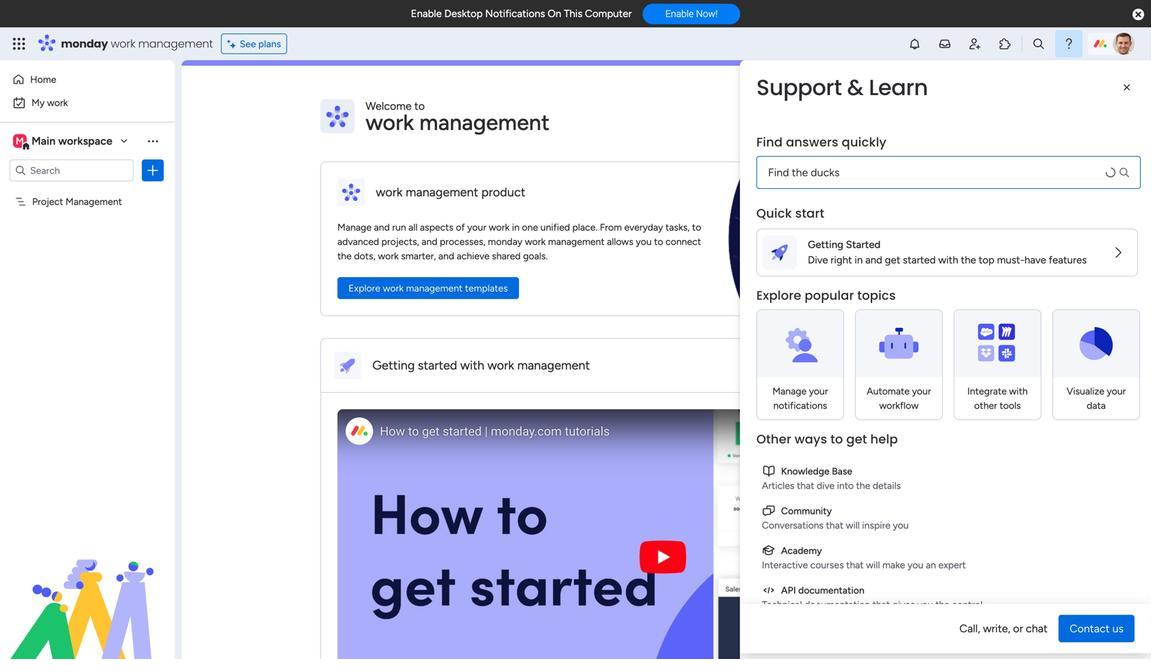 Task type: locate. For each thing, give the bounding box(es) containing it.
your up notifications at the bottom
[[809, 386, 828, 397]]

your inside manage your notifications
[[809, 386, 828, 397]]

2 enable from the left
[[666, 8, 694, 19]]

0 horizontal spatial getting
[[372, 358, 415, 373]]

manage inside the manage and run all aspects of your work in one unified place. from everyday tasks, to advanced projects, and processes, monday work management allows you to connect the dots, work smarter, and achieve shared goals.
[[338, 222, 372, 233]]

with inside integrate with other tools
[[1009, 386, 1028, 397]]

4 link container element from the top
[[762, 584, 1133, 598]]

to
[[414, 100, 425, 113], [692, 222, 701, 233], [654, 236, 663, 248], [831, 431, 843, 449]]

the inside the manage and run all aspects of your work in one unified place. from everyday tasks, to advanced projects, and processes, monday work management allows you to connect the dots, work smarter, and achieve shared goals.
[[338, 250, 352, 262]]

home link
[[8, 69, 167, 90]]

workspace
[[58, 135, 112, 148]]

api documentation
[[781, 585, 865, 597]]

help
[[871, 431, 898, 449]]

2 vertical spatial with
[[1009, 386, 1028, 397]]

1 vertical spatial getting
[[372, 358, 415, 373]]

link container element containing community
[[762, 504, 1133, 519]]

you left an
[[908, 560, 924, 572]]

ways
[[795, 431, 827, 449]]

option
[[0, 189, 175, 192]]

projects,
[[382, 236, 419, 248]]

everyday
[[624, 222, 663, 233]]

will left the inspire in the bottom of the page
[[846, 520, 860, 532]]

and inside getting started dive right in and get started with the top must-have features
[[865, 254, 882, 267]]

workspace options image
[[146, 134, 160, 148]]

start
[[795, 205, 825, 222]]

1 horizontal spatial with
[[938, 254, 959, 267]]

monday marketplace image
[[998, 37, 1012, 51]]

your inside visualize your data
[[1107, 386, 1126, 397]]

0 vertical spatial monday
[[61, 36, 108, 51]]

0 horizontal spatial in
[[512, 222, 520, 233]]

us
[[1113, 623, 1124, 636]]

getting for getting started dive right in and get started with the top must-have features
[[808, 239, 844, 251]]

interactive courses that will make you an expert
[[762, 560, 966, 572]]

that down community
[[826, 520, 844, 532]]

1 vertical spatial started
[[418, 358, 457, 373]]

that
[[797, 480, 814, 492], [826, 520, 844, 532], [846, 560, 864, 572], [873, 600, 890, 611]]

1 enable from the left
[[411, 8, 442, 20]]

and down started
[[865, 254, 882, 267]]

api
[[781, 585, 796, 597]]

terry turtle image
[[1113, 33, 1135, 55]]

1 horizontal spatial monday
[[488, 236, 523, 248]]

unified
[[541, 222, 570, 233]]

1 vertical spatial manage
[[773, 386, 807, 397]]

project management list box
[[0, 187, 175, 398]]

1 horizontal spatial manage
[[773, 386, 807, 397]]

your up workflow
[[912, 386, 931, 397]]

to right welcome
[[414, 100, 425, 113]]

to inside welcome to work management
[[414, 100, 425, 113]]

the right into
[[856, 480, 870, 492]]

automate
[[867, 386, 910, 397]]

project
[[32, 196, 63, 208]]

see
[[240, 38, 256, 50]]

1 horizontal spatial started
[[903, 254, 936, 267]]

notifications
[[485, 8, 545, 20]]

connect
[[666, 236, 701, 248]]

manage and run all aspects of your work in one unified place. from everyday tasks, to advanced projects, and processes, monday work management allows you to connect the dots, work smarter, and achieve shared goals.
[[338, 222, 701, 262]]

0 horizontal spatial explore
[[348, 283, 381, 294]]

1 vertical spatial in
[[855, 254, 863, 267]]

explore
[[348, 283, 381, 294], [757, 287, 801, 305]]

0 horizontal spatial enable
[[411, 8, 442, 20]]

technical documentation that gives you the control
[[762, 600, 983, 611]]

advanced
[[338, 236, 379, 248]]

monday up shared
[[488, 236, 523, 248]]

the left top
[[961, 254, 976, 267]]

quick
[[757, 205, 792, 222]]

run
[[392, 222, 406, 233]]

academy
[[781, 545, 822, 557]]

1 link container element from the top
[[762, 465, 1133, 479]]

other
[[974, 400, 997, 412]]

an
[[926, 560, 936, 572]]

documentation down courses
[[798, 585, 865, 597]]

explore down getting started logo
[[757, 287, 801, 305]]

getting
[[808, 239, 844, 251], [372, 358, 415, 373]]

get left help
[[847, 431, 867, 449]]

knowledge
[[781, 466, 830, 478]]

in down started
[[855, 254, 863, 267]]

contact
[[1070, 623, 1110, 636]]

in
[[512, 222, 520, 233], [855, 254, 863, 267]]

manage for manage and run all aspects of your work in one unified place. from everyday tasks, to advanced projects, and processes, monday work management allows you to connect the dots, work smarter, and achieve shared goals.
[[338, 222, 372, 233]]

manage
[[338, 222, 372, 233], [773, 386, 807, 397]]

of
[[456, 222, 465, 233]]

enable left now!
[[666, 8, 694, 19]]

started inside getting started dive right in and get started with the top must-have features
[[903, 254, 936, 267]]

link container element containing knowledge base
[[762, 465, 1133, 479]]

link container element for articles that dive into the details
[[762, 465, 1133, 479]]

monday inside the manage and run all aspects of your work in one unified place. from everyday tasks, to advanced projects, and processes, monday work management allows you to connect the dots, work smarter, and achieve shared goals.
[[488, 236, 523, 248]]

articles
[[762, 480, 795, 492]]

shared
[[492, 250, 521, 262]]

main workspace
[[32, 135, 112, 148]]

search container element
[[757, 134, 1141, 189]]

automate your workflow
[[867, 386, 931, 412]]

explore popular topics
[[757, 287, 896, 305]]

manage up notifications at the bottom
[[773, 386, 807, 397]]

your right of
[[467, 222, 486, 233]]

popular
[[805, 287, 854, 305]]

2 horizontal spatial with
[[1009, 386, 1028, 397]]

you down everyday at the top
[[636, 236, 652, 248]]

workspace image
[[13, 134, 27, 149]]

place.
[[572, 222, 598, 233]]

help
[[1093, 625, 1118, 639]]

0 horizontal spatial get
[[847, 431, 867, 449]]

1 vertical spatial monday
[[488, 236, 523, 248]]

link container element
[[762, 465, 1133, 479], [762, 504, 1133, 519], [762, 544, 1133, 559], [762, 584, 1133, 598]]

into
[[837, 480, 854, 492]]

technical
[[762, 600, 802, 611]]

documentation inside link container element
[[798, 585, 865, 597]]

0 vertical spatial in
[[512, 222, 520, 233]]

0 vertical spatial documentation
[[798, 585, 865, 597]]

enable
[[411, 8, 442, 20], [666, 8, 694, 19]]

your inside automate your workflow
[[912, 386, 931, 397]]

1 horizontal spatial get
[[885, 254, 901, 267]]

you right the inspire in the bottom of the page
[[893, 520, 909, 532]]

that right courses
[[846, 560, 864, 572]]

get up topics
[[885, 254, 901, 267]]

inspire
[[862, 520, 891, 532]]

0 horizontal spatial with
[[460, 358, 484, 373]]

the down advanced at the top of page
[[338, 250, 352, 262]]

will
[[846, 520, 860, 532], [866, 560, 880, 572]]

now!
[[696, 8, 718, 19]]

main
[[32, 135, 56, 148]]

documentation for api
[[798, 585, 865, 597]]

getting inside dropdown button
[[372, 358, 415, 373]]

1 horizontal spatial explore
[[757, 287, 801, 305]]

0 vertical spatial manage
[[338, 222, 372, 233]]

manage your notifications link
[[757, 310, 844, 421]]

1 horizontal spatial enable
[[666, 8, 694, 19]]

your inside the manage and run all aspects of your work in one unified place. from everyday tasks, to advanced projects, and processes, monday work management allows you to connect the dots, work smarter, and achieve shared goals.
[[467, 222, 486, 233]]

find answers quickly
[[757, 134, 887, 151]]

aspects
[[420, 222, 454, 233]]

interactive
[[762, 560, 808, 572]]

2 link container element from the top
[[762, 504, 1133, 519]]

1 horizontal spatial getting
[[808, 239, 844, 251]]

you
[[636, 236, 652, 248], [893, 520, 909, 532], [908, 560, 924, 572], [917, 600, 933, 611]]

workspace selection element
[[13, 133, 114, 151]]

0 vertical spatial with
[[938, 254, 959, 267]]

you inside the manage and run all aspects of your work in one unified place. from everyday tasks, to advanced projects, and processes, monday work management allows you to connect the dots, work smarter, and achieve shared goals.
[[636, 236, 652, 248]]

product
[[481, 185, 526, 200]]

alert
[[1105, 167, 1116, 178]]

0 horizontal spatial started
[[418, 358, 457, 373]]

support & learn
[[757, 72, 928, 103]]

link container element containing api documentation
[[762, 584, 1133, 598]]

your right "visualize"
[[1107, 386, 1126, 397]]

0 horizontal spatial will
[[846, 520, 860, 532]]

documentation
[[798, 585, 865, 597], [805, 600, 870, 611]]

enable now!
[[666, 8, 718, 19]]

getting started logo image
[[772, 245, 788, 261]]

work inside button
[[383, 283, 404, 294]]

your
[[467, 222, 486, 233], [809, 386, 828, 397], [912, 386, 931, 397], [1107, 386, 1126, 397]]

getting inside getting started dive right in and get started with the top must-have features
[[808, 239, 844, 251]]

get
[[885, 254, 901, 267], [847, 431, 867, 449]]

notifications image
[[908, 37, 922, 51]]

1 horizontal spatial will
[[866, 560, 880, 572]]

visualize your data link
[[1053, 310, 1140, 421]]

achieve
[[457, 250, 490, 262]]

0 vertical spatial get
[[885, 254, 901, 267]]

with
[[938, 254, 959, 267], [460, 358, 484, 373], [1009, 386, 1028, 397]]

work inside dropdown button
[[487, 358, 514, 373]]

lottie animation image
[[0, 521, 175, 660]]

notifications
[[773, 400, 827, 412]]

0 vertical spatial getting
[[808, 239, 844, 251]]

select product image
[[12, 37, 26, 51]]

and left the run in the left of the page
[[374, 222, 390, 233]]

my work
[[32, 97, 68, 109]]

started
[[903, 254, 936, 267], [418, 358, 457, 373]]

enable now! button
[[643, 4, 740, 24]]

manage inside manage your notifications
[[773, 386, 807, 397]]

started inside dropdown button
[[418, 358, 457, 373]]

1 vertical spatial with
[[460, 358, 484, 373]]

to right ways
[[831, 431, 843, 449]]

0 vertical spatial will
[[846, 520, 860, 532]]

manage up advanced at the top of page
[[338, 222, 372, 233]]

link container element for technical documentation that gives you the control
[[762, 584, 1133, 598]]

1 vertical spatial get
[[847, 431, 867, 449]]

enable inside button
[[666, 8, 694, 19]]

1 vertical spatial will
[[866, 560, 880, 572]]

0 horizontal spatial manage
[[338, 222, 372, 233]]

explore inside button
[[348, 283, 381, 294]]

explore down dots,
[[348, 283, 381, 294]]

details
[[873, 480, 901, 492]]

1 horizontal spatial in
[[855, 254, 863, 267]]

the
[[338, 250, 352, 262], [961, 254, 976, 267], [856, 480, 870, 492], [936, 600, 950, 611]]

home
[[30, 74, 56, 85]]

link container element containing academy
[[762, 544, 1133, 559]]

1 vertical spatial documentation
[[805, 600, 870, 611]]

in left one
[[512, 222, 520, 233]]

monday up home option
[[61, 36, 108, 51]]

will left the make
[[866, 560, 880, 572]]

3 link container element from the top
[[762, 544, 1133, 559]]

documentation down api documentation
[[805, 600, 870, 611]]

enable left desktop
[[411, 8, 442, 20]]

work inside option
[[47, 97, 68, 109]]

top
[[979, 254, 995, 267]]

invite members image
[[968, 37, 982, 51]]

workflow
[[879, 400, 919, 412]]

my
[[32, 97, 45, 109]]

allows
[[607, 236, 634, 248]]

0 vertical spatial started
[[903, 254, 936, 267]]

goals.
[[523, 250, 548, 262]]

answers
[[786, 134, 839, 151]]



Task type: vqa. For each thing, say whether or not it's contained in the screenshot.
THE NEGOTIATION : 20.0%
no



Task type: describe. For each thing, give the bounding box(es) containing it.
conversations that will inspire you
[[762, 520, 909, 532]]

management
[[66, 196, 122, 208]]

getting for getting started with work management
[[372, 358, 415, 373]]

one
[[522, 222, 538, 233]]

and down aspects
[[422, 236, 438, 248]]

topics
[[857, 287, 896, 305]]

control
[[952, 600, 983, 611]]

link container element for conversations that will inspire you
[[762, 504, 1133, 519]]

explore work management templates button
[[338, 278, 519, 299]]

courses
[[810, 560, 844, 572]]

from
[[600, 222, 622, 233]]

explore work management templates
[[348, 283, 508, 294]]

that left gives
[[873, 600, 890, 611]]

to down everyday at the top
[[654, 236, 663, 248]]

must-
[[997, 254, 1025, 267]]

getting started dive right in and get started with the top must-have features
[[808, 239, 1087, 267]]

quick start
[[757, 205, 825, 222]]

the left control
[[936, 600, 950, 611]]

to right tasks,
[[692, 222, 701, 233]]

options image
[[146, 164, 160, 177]]

chat
[[1026, 623, 1048, 636]]

my work option
[[8, 92, 167, 114]]

contact us button
[[1059, 616, 1135, 643]]

have
[[1025, 254, 1046, 267]]

make
[[883, 560, 905, 572]]

0 horizontal spatial monday
[[61, 36, 108, 51]]

community
[[781, 506, 832, 517]]

articles that dive into the details
[[762, 480, 901, 492]]

call, write, or chat
[[960, 623, 1048, 636]]

welcome
[[366, 100, 412, 113]]

home option
[[8, 69, 167, 90]]

tasks,
[[666, 222, 690, 233]]

work management product
[[376, 185, 526, 200]]

with inside dropdown button
[[460, 358, 484, 373]]

other ways to get help
[[757, 431, 898, 449]]

getting started with work management button
[[321, 339, 1005, 393]]

extra links container element
[[757, 459, 1138, 618]]

write,
[[983, 623, 1011, 636]]

other
[[757, 431, 792, 449]]

you right gives
[[917, 600, 933, 611]]

alert inside "search container" element
[[1105, 167, 1116, 178]]

your for automate your workflow
[[912, 386, 931, 397]]

work inside welcome to work management
[[366, 109, 414, 136]]

manage your notifications
[[773, 386, 828, 412]]

my work link
[[8, 92, 167, 114]]

&
[[847, 72, 864, 103]]

plans
[[258, 38, 281, 50]]

m
[[16, 135, 24, 147]]

base
[[832, 466, 853, 478]]

and down the processes,
[[438, 250, 454, 262]]

enable for enable now!
[[666, 8, 694, 19]]

management inside button
[[406, 283, 463, 294]]

link container element for interactive courses that will make you an expert
[[762, 544, 1133, 559]]

enable desktop notifications on this computer
[[411, 8, 632, 20]]

quickly
[[842, 134, 887, 151]]

in inside getting started dive right in and get started with the top must-have features
[[855, 254, 863, 267]]

in inside the manage and run all aspects of your work in one unified place. from everyday tasks, to advanced projects, and processes, monday work management allows you to connect the dots, work smarter, and achieve shared goals.
[[512, 222, 520, 233]]

documentation for technical
[[805, 600, 870, 611]]

support
[[757, 72, 842, 103]]

explore for explore work management templates
[[348, 283, 381, 294]]

desktop
[[444, 8, 483, 20]]

processes,
[[440, 236, 486, 248]]

update feed image
[[938, 37, 952, 51]]

monday work management
[[61, 36, 213, 51]]

started
[[846, 239, 881, 251]]

find
[[757, 134, 783, 151]]

conversations
[[762, 520, 824, 532]]

the inside getting started dive right in and get started with the top must-have features
[[961, 254, 976, 267]]

expert
[[939, 560, 966, 572]]

dapulse close image
[[1133, 8, 1144, 22]]

visualize your data
[[1067, 386, 1126, 412]]

or
[[1013, 623, 1023, 636]]

dots,
[[354, 250, 376, 262]]

header element
[[740, 60, 1151, 206]]

see plans
[[240, 38, 281, 50]]

search everything image
[[1032, 37, 1046, 51]]

explore for explore popular topics
[[757, 287, 801, 305]]

computer
[[585, 8, 632, 20]]

dive
[[817, 480, 835, 492]]

enable for enable desktop notifications on this computer
[[411, 8, 442, 20]]

your for manage your notifications
[[809, 386, 828, 397]]

see plans button
[[221, 34, 287, 54]]

Search in workspace field
[[29, 163, 114, 179]]

get inside getting started dive right in and get started with the top must-have features
[[885, 254, 901, 267]]

your for visualize your data
[[1107, 386, 1126, 397]]

smarter,
[[401, 250, 436, 262]]

management inside the manage and run all aspects of your work in one unified place. from everyday tasks, to advanced projects, and processes, monday work management allows you to connect the dots, work smarter, and achieve shared goals.
[[548, 236, 605, 248]]

contact us
[[1070, 623, 1124, 636]]

learn
[[869, 72, 928, 103]]

lottie animation element
[[0, 521, 175, 660]]

all
[[409, 222, 418, 233]]

integrate
[[968, 386, 1007, 397]]

getting started with work management
[[372, 358, 590, 373]]

help button
[[1081, 621, 1129, 643]]

welcome to work management
[[366, 100, 550, 136]]

help image
[[1062, 37, 1076, 51]]

call,
[[960, 623, 980, 636]]

management inside dropdown button
[[517, 358, 590, 373]]

with inside getting started dive right in and get started with the top must-have features
[[938, 254, 959, 267]]

How can we help? search field
[[757, 156, 1141, 189]]

templates
[[465, 283, 508, 294]]

knowledge base
[[781, 466, 853, 478]]

that down the knowledge
[[797, 480, 814, 492]]

management inside welcome to work management
[[420, 109, 550, 136]]

manage for manage your notifications
[[773, 386, 807, 397]]

this
[[564, 8, 583, 20]]



